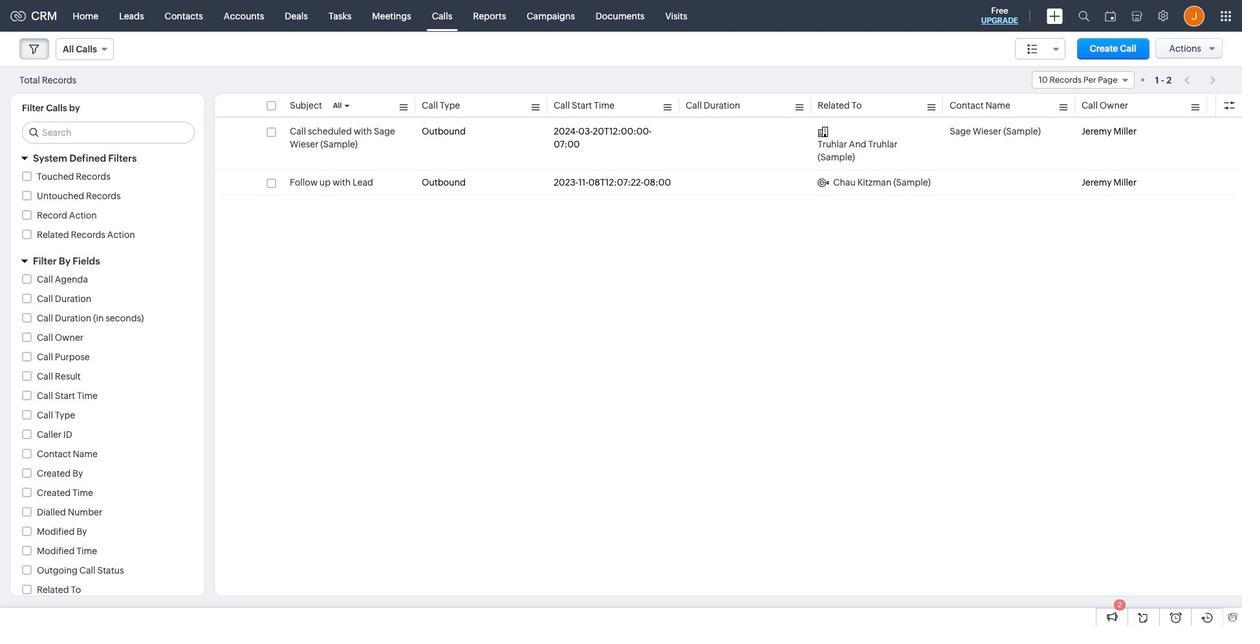 Task type: locate. For each thing, give the bounding box(es) containing it.
create menu element
[[1039, 0, 1071, 31]]

navigation
[[1179, 71, 1223, 89]]

Search text field
[[23, 122, 194, 143]]

logo image
[[10, 11, 26, 21]]

row group
[[215, 119, 1242, 195]]

None field
[[56, 38, 114, 60], [1015, 38, 1066, 60], [1032, 71, 1135, 89], [56, 38, 114, 60], [1032, 71, 1135, 89]]

none field size
[[1015, 38, 1066, 60]]

loading image
[[78, 79, 85, 83]]



Task type: describe. For each thing, give the bounding box(es) containing it.
search element
[[1071, 0, 1098, 32]]

calendar image
[[1105, 11, 1116, 21]]

profile image
[[1184, 6, 1205, 26]]

profile element
[[1177, 0, 1213, 31]]

size image
[[1028, 43, 1038, 55]]

create menu image
[[1047, 8, 1063, 24]]

search image
[[1079, 10, 1090, 21]]



Task type: vqa. For each thing, say whether or not it's contained in the screenshot.
"list"
no



